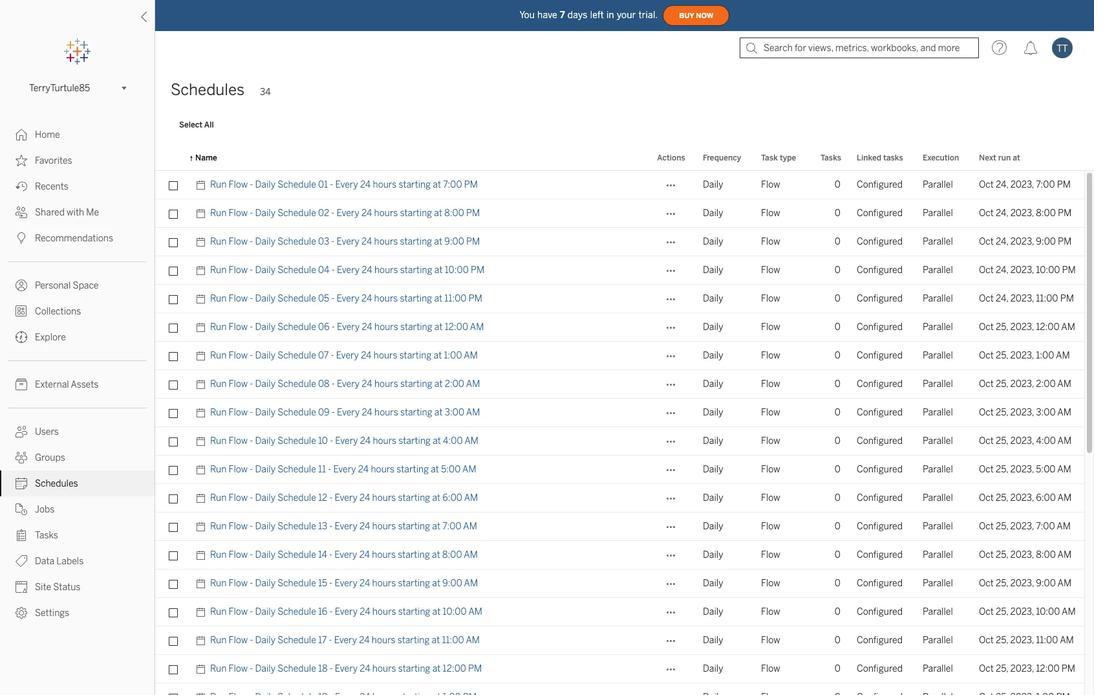 Task type: vqa. For each thing, say whether or not it's contained in the screenshot.


Task type: describe. For each thing, give the bounding box(es) containing it.
schedule for 16
[[278, 606, 316, 617]]

2 6:00 from the left
[[1037, 492, 1057, 503]]

configured for oct 25, 2023, 6:00 am
[[857, 492, 903, 503]]

schedule image for run flow - daily schedule 01 - every 24 hours starting at 7:00 pm
[[195, 171, 210, 199]]

oct for oct 24, 2023, 8:00 pm
[[980, 208, 995, 219]]

0 for oct 25, 2023, 10:00 am
[[835, 606, 841, 617]]

you
[[520, 9, 535, 20]]

recommendations
[[35, 233, 113, 244]]

02
[[318, 208, 330, 219]]

terryturtule85 button
[[24, 80, 131, 96]]

0 for oct 25, 2023, 5:00 am
[[835, 464, 841, 475]]

run flow - daily schedule 12 - every 24 hours starting at 6:00 am link
[[210, 484, 478, 513]]

run flow - daily schedule 10 - every 24 hours starting at 4:00 am link
[[210, 427, 479, 456]]

schedule for 13
[[278, 521, 316, 532]]

jobs
[[35, 504, 55, 515]]

navigation panel element
[[0, 39, 155, 626]]

0 for oct 25, 2023, 6:00 am
[[835, 492, 841, 503]]

assets
[[71, 379, 99, 390]]

run flow - daily schedule 04 - every 24 hours starting at 10:00 pm
[[210, 265, 485, 276]]

schedule for 09
[[278, 407, 316, 418]]

run flow - daily schedule 06 - every 24 hours starting at 12:00 am link
[[210, 313, 484, 342]]

oct 24, 2023, 7:00 pm
[[980, 179, 1072, 190]]

run flow - daily schedule 17 - every 24 hours starting at 11:00 am
[[210, 635, 480, 646]]

recents
[[35, 181, 68, 192]]

0 for oct 25, 2023, 11:00 am
[[835, 635, 841, 646]]

25, for oct 25, 2023, 4:00 am
[[997, 436, 1009, 447]]

shared with me link
[[0, 199, 155, 225]]

run flow - daily schedule 06 - every 24 hours starting at 12:00 am
[[210, 322, 484, 333]]

oct for oct 25, 2023, 7:00 am
[[980, 521, 995, 532]]

08
[[318, 379, 330, 390]]

data labels link
[[0, 548, 155, 574]]

tasks inside main navigation. press the up and down arrow keys to access links. element
[[35, 530, 58, 541]]

tasks
[[884, 153, 904, 162]]

07
[[318, 350, 329, 361]]

24, for oct 24, 2023, 7:00 pm
[[997, 179, 1009, 190]]

flow inside the 'run flow - daily schedule 04 - every 24 hours starting at 10:00 pm' link
[[229, 265, 248, 276]]

flow inside run flow - daily schedule 11 - every 24 hours starting at 5:00 am link
[[229, 464, 248, 475]]

schedule image for run flow - daily schedule 16 - every 24 hours starting at 10:00 am
[[195, 598, 210, 626]]

configured for oct 25, 2023, 7:00 am
[[857, 521, 903, 532]]

starting for run flow - daily schedule 14 - every 24 hours starting at 8:00 am
[[398, 549, 430, 560]]

row containing run flow - daily schedule 12 - every 24 hours starting at 6:00 am
[[155, 484, 1085, 513]]

schedule image for run flow - daily schedule 05 - every 24 hours starting at 11:00 pm
[[195, 285, 210, 313]]

24 for 13
[[360, 521, 370, 532]]

schedule for 12
[[278, 492, 316, 503]]

hours for 08
[[375, 379, 398, 390]]

24 for 17
[[359, 635, 370, 646]]

schedule for 07
[[278, 350, 316, 361]]

schedule image for run flow - daily schedule 09 - every 24 hours starting at 3:00 am
[[195, 399, 210, 427]]

configured for oct 25, 2023, 1:00 am
[[857, 350, 903, 361]]

data labels
[[35, 556, 84, 567]]

14
[[318, 549, 327, 560]]

run flow - daily schedule 14 - every 24 hours starting at 8:00 am link
[[210, 541, 478, 569]]

task
[[762, 153, 778, 162]]

oct for oct 25, 2023, 10:00 am
[[980, 606, 995, 617]]

flow inside 'run flow - daily schedule 09 - every 24 hours starting at 3:00 am' link
[[229, 407, 248, 418]]

run for run flow - daily schedule 17 - every 24 hours starting at 11:00 am
[[210, 635, 227, 646]]

oct for oct 25, 2023, 6:00 am
[[980, 492, 995, 503]]

0 for oct 24, 2023, 11:00 pm
[[835, 293, 841, 304]]

row containing run flow - daily schedule 04 - every 24 hours starting at 10:00 pm
[[155, 256, 1085, 285]]

24 for 03
[[362, 236, 372, 247]]

8:00 inside run flow - daily schedule 14 - every 24 hours starting at 8:00 am link
[[443, 549, 462, 560]]

run for run flow - daily schedule 18 - every 24 hours starting at 12:00 pm
[[210, 663, 227, 674]]

next
[[980, 153, 997, 162]]

starting for run flow - daily schedule 17 - every 24 hours starting at 11:00 am
[[398, 635, 430, 646]]

run flow - daily schedule 02 - every 24 hours starting at 8:00 pm link
[[210, 199, 480, 228]]

2023, for oct 24, 2023, 10:00 pm
[[1011, 265, 1035, 276]]

at for run flow - daily schedule 05 - every 24 hours starting at 11:00 pm
[[434, 293, 443, 304]]

days
[[568, 9, 588, 20]]

every for 17
[[334, 635, 357, 646]]

run for run flow - daily schedule 16 - every 24 hours starting at 10:00 am
[[210, 606, 227, 617]]

oct for oct 25, 2023, 8:00 am
[[980, 549, 995, 560]]

schedule image for run flow - daily schedule 04 - every 24 hours starting at 10:00 pm
[[195, 256, 210, 285]]

run flow - daily schedule 08 - every 24 hours starting at 2:00 am
[[210, 379, 480, 390]]

run flow - daily schedule 07 - every 24 hours starting at 1:00 am
[[210, 350, 478, 361]]

run for run flow - daily schedule 10 - every 24 hours starting at 4:00 am
[[210, 436, 227, 447]]

34
[[260, 87, 271, 98]]

site status
[[35, 582, 80, 593]]

schedule for 06
[[278, 322, 316, 333]]

every for 08
[[337, 379, 360, 390]]

7
[[560, 9, 565, 20]]

run flow - daily schedule 11 - every 24 hours starting at 5:00 am link
[[210, 456, 477, 484]]

schedules link
[[0, 470, 155, 496]]

17
[[318, 635, 327, 646]]

2 3:00 from the left
[[1037, 407, 1056, 418]]

explore link
[[0, 324, 155, 350]]

schedules inside main navigation. press the up and down arrow keys to access links. element
[[35, 478, 78, 489]]

configured for oct 25, 2023, 2:00 am
[[857, 379, 903, 390]]

row containing run flow - daily schedule 13 - every 24 hours starting at 7:00 am
[[155, 513, 1085, 541]]

row group containing run flow - daily schedule 01 - every 24 hours starting at 7:00 pm
[[155, 171, 1085, 695]]

parallel for oct 25, 2023, 12:00 am
[[923, 322, 954, 333]]

1 4:00 from the left
[[443, 436, 463, 447]]

schedule image for run flow - daily schedule 06 - every 24 hours starting at 12:00 am
[[195, 313, 210, 342]]

run flow - daily schedule 01 - every 24 hours starting at 7:00 pm link
[[210, 171, 478, 199]]

hours for 11
[[371, 464, 395, 475]]

run flow - daily schedule 12 - every 24 hours starting at 6:00 am
[[210, 492, 478, 503]]

Search for views, metrics, workbooks, and more text field
[[740, 38, 980, 58]]

execution
[[923, 153, 960, 162]]

oct 25, 2023, 12:00 pm
[[980, 663, 1076, 674]]

row containing run flow - daily schedule 08 - every 24 hours starting at 2:00 am
[[155, 370, 1085, 399]]

oct 25, 2023, 6:00 am
[[980, 492, 1072, 503]]

at for run flow - daily schedule 08 - every 24 hours starting at 2:00 am
[[435, 379, 443, 390]]

run flow - daily schedule 15 - every 24 hours starting at 9:00 am
[[210, 578, 478, 589]]

schedule for 18
[[278, 663, 316, 674]]

shared with me
[[35, 207, 99, 218]]

flow inside run flow - daily schedule 01 - every 24 hours starting at 7:00 pm link
[[229, 179, 248, 190]]

flow inside run flow - daily schedule 16 - every 24 hours starting at 10:00 am link
[[229, 606, 248, 617]]

oct for oct 25, 2023, 4:00 am
[[980, 436, 995, 447]]

2 4:00 from the left
[[1037, 436, 1057, 447]]

oct 25, 2023, 4:00 am
[[980, 436, 1072, 447]]

oct 25, 2023, 5:00 am
[[980, 464, 1072, 475]]

now
[[697, 11, 714, 20]]

12 schedule image from the top
[[195, 683, 210, 695]]

in
[[607, 9, 615, 20]]

schedule for 05
[[278, 293, 316, 304]]

every for 07
[[336, 350, 359, 361]]

flow inside the run flow - daily schedule 15 - every 24 hours starting at 9:00 am link
[[229, 578, 248, 589]]

run flow - daily schedule 13 - every 24 hours starting at 7:00 am link
[[210, 513, 478, 541]]

starting for run flow - daily schedule 03 - every 24 hours starting at 9:00 pm
[[400, 236, 432, 247]]

0 for oct 25, 2023, 12:00 pm
[[835, 663, 841, 674]]

1 1:00 from the left
[[444, 350, 462, 361]]

schedule image for run flow - daily schedule 15 - every 24 hours starting at 9:00 am
[[195, 569, 210, 598]]

1 5:00 from the left
[[441, 464, 461, 475]]

run flow - daily schedule 07 - every 24 hours starting at 1:00 am link
[[210, 342, 478, 370]]

2023, for oct 25, 2023, 11:00 am
[[1011, 635, 1035, 646]]

oct for oct 24, 2023, 10:00 pm
[[980, 265, 995, 276]]

run flow - daily schedule 08 - every 24 hours starting at 2:00 am link
[[210, 370, 480, 399]]

parallel for oct 24, 2023, 7:00 pm
[[923, 179, 954, 190]]

run flow - daily schedule 18 - every 24 hours starting at 12:00 pm link
[[210, 655, 482, 683]]

run flow - daily schedule 04 - every 24 hours starting at 10:00 pm link
[[210, 256, 485, 285]]

2023, for oct 25, 2023, 3:00 am
[[1011, 407, 1035, 418]]

25, for oct 25, 2023, 8:00 am
[[997, 549, 1009, 560]]

0 for oct 25, 2023, 7:00 am
[[835, 521, 841, 532]]

15
[[318, 578, 328, 589]]

schedule for 04
[[278, 265, 316, 276]]

at for run flow - daily schedule 10 - every 24 hours starting at 4:00 am
[[433, 436, 441, 447]]

0 for oct 25, 2023, 2:00 am
[[835, 379, 841, 390]]

0 for oct 24, 2023, 8:00 pm
[[835, 208, 841, 219]]

type
[[780, 153, 797, 162]]

run flow - daily schedule 10 - every 24 hours starting at 4:00 am
[[210, 436, 479, 447]]

parallel for oct 24, 2023, 8:00 pm
[[923, 208, 954, 219]]

schedule image for run flow - daily schedule 11 - every 24 hours starting at 5:00 am
[[195, 456, 210, 484]]

row containing run flow - daily schedule 07 - every 24 hours starting at 1:00 am
[[155, 342, 1085, 370]]

oct 25, 2023, 3:00 am
[[980, 407, 1072, 418]]

run flow - daily schedule 16 - every 24 hours starting at 10:00 am
[[210, 606, 483, 617]]

schedule for 02
[[278, 208, 316, 219]]

24 for 06
[[362, 322, 373, 333]]

select all
[[179, 120, 214, 129]]

groups
[[35, 452, 65, 463]]

run for run flow - daily schedule 08 - every 24 hours starting at 2:00 am
[[210, 379, 227, 390]]

flow inside run flow - daily schedule 14 - every 24 hours starting at 8:00 am link
[[229, 549, 248, 560]]

run flow - daily schedule 17 - every 24 hours starting at 11:00 am link
[[210, 626, 480, 655]]

home link
[[0, 122, 155, 148]]

1 2:00 from the left
[[445, 379, 465, 390]]

you have 7 days left in your trial.
[[520, 9, 658, 20]]

recents link
[[0, 173, 155, 199]]

run flow - daily schedule 14 - every 24 hours starting at 8:00 am
[[210, 549, 478, 560]]

oct 25, 2023, 2:00 am
[[980, 379, 1072, 390]]

25, for oct 25, 2023, 7:00 am
[[997, 521, 1009, 532]]

04
[[318, 265, 330, 276]]

3:00 inside 'run flow - daily schedule 09 - every 24 hours starting at 3:00 am' link
[[445, 407, 465, 418]]

05
[[318, 293, 330, 304]]

2 5:00 from the left
[[1037, 464, 1056, 475]]

oct 25, 2023, 11:00 am
[[980, 635, 1075, 646]]

collections
[[35, 306, 81, 317]]

hours for 02
[[374, 208, 398, 219]]

configured for oct 24, 2023, 8:00 pm
[[857, 208, 903, 219]]

next run at
[[980, 153, 1021, 162]]

25, for oct 25, 2023, 12:00 pm
[[997, 663, 1009, 674]]

buy now
[[680, 11, 714, 20]]

2023, for oct 24, 2023, 8:00 pm
[[1011, 208, 1035, 219]]

06
[[318, 322, 330, 333]]

configured for oct 24, 2023, 9:00 pm
[[857, 236, 903, 247]]

flow inside run flow - daily schedule 02 - every 24 hours starting at 8:00 pm link
[[229, 208, 248, 219]]

labels
[[57, 556, 84, 567]]

8:00 inside run flow - daily schedule 02 - every 24 hours starting at 8:00 pm link
[[445, 208, 465, 219]]

2 2:00 from the left
[[1037, 379, 1056, 390]]

schedule image for run flow - daily schedule 10 - every 24 hours starting at 4:00 am
[[195, 427, 210, 456]]

tasks link
[[0, 522, 155, 548]]

oct 24, 2023, 10:00 pm
[[980, 265, 1077, 276]]

name
[[195, 153, 217, 162]]

at for run flow - daily schedule 03 - every 24 hours starting at 9:00 pm
[[434, 236, 443, 247]]

jobs link
[[0, 496, 155, 522]]

row containing run flow - daily schedule 17 - every 24 hours starting at 11:00 am
[[155, 626, 1085, 655]]

row containing run flow - daily schedule 18 - every 24 hours starting at 12:00 pm
[[155, 655, 1085, 683]]

2023, for oct 25, 2023, 9:00 am
[[1011, 578, 1035, 589]]

flow inside run flow - daily schedule 08 - every 24 hours starting at 2:00 am link
[[229, 379, 248, 390]]

parallel for oct 24, 2023, 11:00 pm
[[923, 293, 954, 304]]

parallel for oct 25, 2023, 11:00 am
[[923, 635, 954, 646]]

2023, for oct 25, 2023, 8:00 am
[[1011, 549, 1035, 560]]

site status link
[[0, 574, 155, 600]]

hours for 14
[[372, 549, 396, 560]]

hours for 07
[[374, 350, 398, 361]]

at for run flow - daily schedule 13 - every 24 hours starting at 7:00 am
[[432, 521, 441, 532]]

flow inside run flow - daily schedule 17 - every 24 hours starting at 11:00 am link
[[229, 635, 248, 646]]

19 row from the top
[[155, 683, 1085, 695]]

run flow - daily schedule 18 - every 24 hours starting at 12:00 pm
[[210, 663, 482, 674]]

oct 25, 2023, 12:00 am
[[980, 322, 1076, 333]]

0 for oct 25, 2023, 4:00 am
[[835, 436, 841, 447]]

trial.
[[639, 9, 658, 20]]

linked
[[857, 153, 882, 162]]



Task type: locate. For each thing, give the bounding box(es) containing it.
15 oct from the top
[[980, 578, 995, 589]]

starting for run flow - daily schedule 02 - every 24 hours starting at 8:00 pm
[[400, 208, 432, 219]]

2023, for oct 25, 2023, 12:00 am
[[1011, 322, 1035, 333]]

hours for 01
[[373, 179, 397, 190]]

10
[[318, 436, 328, 447]]

0 horizontal spatial schedules
[[35, 478, 78, 489]]

oct down oct 24, 2023, 7:00 pm
[[980, 208, 995, 219]]

oct down "oct 25, 2023, 1:00 am"
[[980, 379, 995, 390]]

9 schedule image from the top
[[195, 598, 210, 626]]

hours up run flow - daily schedule 16 - every 24 hours starting at 10:00 am
[[372, 578, 396, 589]]

5 schedule image from the top
[[195, 342, 210, 370]]

2 schedule from the top
[[278, 208, 316, 219]]

at for run flow - daily schedule 11 - every 24 hours starting at 5:00 am
[[431, 464, 439, 475]]

configured for oct 25, 2023, 5:00 am
[[857, 464, 903, 475]]

schedule left 06
[[278, 322, 316, 333]]

1 horizontal spatial 4:00
[[1037, 436, 1057, 447]]

me
[[86, 207, 99, 218]]

2023, up oct 25, 2023, 5:00 am in the right bottom of the page
[[1011, 436, 1035, 447]]

flow inside run flow - daily schedule 07 - every 24 hours starting at 1:00 am link
[[229, 350, 248, 361]]

with
[[67, 207, 84, 218]]

24 down "run flow - daily schedule 10 - every 24 hours starting at 4:00 am" link
[[358, 464, 369, 475]]

0 for oct 25, 2023, 1:00 am
[[835, 350, 841, 361]]

schedule image for run flow - daily schedule 12 - every 24 hours starting at 6:00 am
[[195, 484, 210, 513]]

frequency
[[703, 153, 742, 162]]

2023, down oct 24, 2023, 7:00 pm
[[1011, 208, 1035, 219]]

9 configured from the top
[[857, 407, 903, 418]]

terryturtule85
[[29, 83, 90, 94]]

schedule for 08
[[278, 379, 316, 390]]

1 horizontal spatial 1:00
[[1037, 350, 1055, 361]]

11 0 from the top
[[835, 464, 841, 475]]

oct up oct 25, 2023, 8:00 am at the bottom right of page
[[980, 521, 995, 532]]

12 configured from the top
[[857, 492, 903, 503]]

1 24, from the top
[[997, 179, 1009, 190]]

shared
[[35, 207, 65, 218]]

flow inside run flow - daily schedule 03 - every 24 hours starting at 9:00 pm link
[[229, 236, 248, 247]]

13
[[318, 521, 328, 532]]

every right the 01
[[336, 179, 358, 190]]

at for run flow - daily schedule 07 - every 24 hours starting at 1:00 am
[[434, 350, 442, 361]]

24 for 01
[[360, 179, 371, 190]]

every right 05 in the left of the page
[[337, 293, 360, 304]]

9:00
[[445, 236, 465, 247], [1037, 236, 1057, 247], [443, 578, 463, 589], [1037, 578, 1057, 589]]

24, down oct 24, 2023, 9:00 pm
[[997, 265, 1009, 276]]

24 down run flow - daily schedule 16 - every 24 hours starting at 10:00 am link
[[359, 635, 370, 646]]

parallel
[[923, 179, 954, 190], [923, 208, 954, 219], [923, 236, 954, 247], [923, 265, 954, 276], [923, 293, 954, 304], [923, 322, 954, 333], [923, 350, 954, 361], [923, 379, 954, 390], [923, 407, 954, 418], [923, 436, 954, 447], [923, 464, 954, 475], [923, 492, 954, 503], [923, 521, 954, 532], [923, 549, 954, 560], [923, 578, 954, 589], [923, 606, 954, 617], [923, 635, 954, 646], [923, 663, 954, 674]]

0 horizontal spatial tasks
[[35, 530, 58, 541]]

2 25, from the top
[[997, 350, 1009, 361]]

4:00
[[443, 436, 463, 447], [1037, 436, 1057, 447]]

row containing run flow - daily schedule 06 - every 24 hours starting at 12:00 am
[[155, 313, 1085, 342]]

1 horizontal spatial tasks
[[821, 153, 842, 162]]

every for 14
[[335, 549, 358, 560]]

run flow - daily schedule 16 - every 24 hours starting at 10:00 am link
[[210, 598, 483, 626]]

24 for 02
[[362, 208, 372, 219]]

hours down run flow - daily schedule 16 - every 24 hours starting at 10:00 am link
[[372, 635, 396, 646]]

users
[[35, 426, 59, 437]]

14 oct from the top
[[980, 549, 995, 560]]

09
[[318, 407, 330, 418]]

run for run flow - daily schedule 11 - every 24 hours starting at 5:00 am
[[210, 464, 227, 475]]

starting for run flow - daily schedule 01 - every 24 hours starting at 7:00 pm
[[399, 179, 431, 190]]

schedule left 14
[[278, 549, 316, 560]]

every right the 15
[[335, 578, 358, 589]]

oct 25, 2023, 8:00 am
[[980, 549, 1072, 560]]

13 row from the top
[[155, 513, 1085, 541]]

run flow - daily schedule 11 - every 24 hours starting at 5:00 am
[[210, 464, 477, 475]]

oct for oct 24, 2023, 11:00 pm
[[980, 293, 995, 304]]

2 1:00 from the left
[[1037, 350, 1055, 361]]

flow inside "run flow - daily schedule 10 - every 24 hours starting at 4:00 am" link
[[229, 436, 248, 447]]

24 down run flow - daily schedule 06 - every 24 hours starting at 12:00 am link
[[361, 350, 372, 361]]

every right 14
[[335, 549, 358, 560]]

schedule left 12 at the left bottom of page
[[278, 492, 316, 503]]

buy
[[680, 11, 695, 20]]

25, up oct 25, 2023, 2:00 am
[[997, 350, 1009, 361]]

18 0 from the top
[[835, 663, 841, 674]]

1 3:00 from the left
[[445, 407, 465, 418]]

run
[[210, 179, 227, 190], [210, 208, 227, 219], [210, 236, 227, 247], [210, 265, 227, 276], [210, 293, 227, 304], [210, 322, 227, 333], [210, 350, 227, 361], [210, 379, 227, 390], [210, 407, 227, 418], [210, 436, 227, 447], [210, 464, 227, 475], [210, 492, 227, 503], [210, 521, 227, 532], [210, 549, 227, 560], [210, 578, 227, 589], [210, 606, 227, 617], [210, 635, 227, 646], [210, 663, 227, 674]]

oct down oct 25, 2023, 2:00 am
[[980, 407, 995, 418]]

17 oct from the top
[[980, 635, 995, 646]]

2023, up oct 24, 2023, 8:00 pm
[[1011, 179, 1035, 190]]

hours for 03
[[374, 236, 398, 247]]

starting for run flow - daily schedule 07 - every 24 hours starting at 1:00 am
[[400, 350, 432, 361]]

24 for 18
[[360, 663, 371, 674]]

every right 16
[[335, 606, 358, 617]]

run for run flow - daily schedule 01 - every 24 hours starting at 7:00 pm
[[210, 179, 227, 190]]

1 6:00 from the left
[[443, 492, 463, 503]]

every right 18
[[335, 663, 358, 674]]

every right 12 at the left bottom of page
[[335, 492, 358, 503]]

12 2023, from the top
[[1011, 492, 1035, 503]]

starting for run flow - daily schedule 05 - every 24 hours starting at 11:00 pm
[[400, 293, 432, 304]]

2023, up oct 25, 2023, 2:00 am
[[1011, 350, 1035, 361]]

2023, down oct 25, 2023, 11:00 am
[[1011, 663, 1035, 674]]

15 parallel from the top
[[923, 578, 954, 589]]

parallel for oct 25, 2023, 9:00 am
[[923, 578, 954, 589]]

all
[[204, 120, 214, 129]]

2 parallel from the top
[[923, 208, 954, 219]]

24 for 10
[[360, 436, 371, 447]]

oct 25, 2023, 1:00 am
[[980, 350, 1071, 361]]

oct up "oct 25, 2023, 1:00 am"
[[980, 322, 995, 333]]

18
[[318, 663, 328, 674]]

run for run flow - daily schedule 13 - every 24 hours starting at 7:00 am
[[210, 521, 227, 532]]

settings link
[[0, 600, 155, 626]]

run flow - daily schedule 01 - every 24 hours starting at 7:00 pm
[[210, 179, 478, 190]]

every right the 17
[[334, 635, 357, 646]]

0
[[835, 179, 841, 190], [835, 208, 841, 219], [835, 236, 841, 247], [835, 265, 841, 276], [835, 293, 841, 304], [835, 322, 841, 333], [835, 350, 841, 361], [835, 379, 841, 390], [835, 407, 841, 418], [835, 436, 841, 447], [835, 464, 841, 475], [835, 492, 841, 503], [835, 521, 841, 532], [835, 549, 841, 560], [835, 578, 841, 589], [835, 606, 841, 617], [835, 635, 841, 646], [835, 663, 841, 674]]

25, up oct 25, 2023, 8:00 am at the bottom right of page
[[997, 521, 1009, 532]]

3 24, from the top
[[997, 236, 1009, 247]]

flow inside run flow - daily schedule 13 - every 24 hours starting at 7:00 am link
[[229, 521, 248, 532]]

schedule left 04
[[278, 265, 316, 276]]

5 oct from the top
[[980, 293, 995, 304]]

parallel for oct 25, 2023, 3:00 am
[[923, 407, 954, 418]]

13 configured from the top
[[857, 521, 903, 532]]

every right 04
[[337, 265, 360, 276]]

15 row from the top
[[155, 569, 1085, 598]]

row containing run flow - daily schedule 02 - every 24 hours starting at 8:00 pm
[[155, 199, 1085, 228]]

7 schedule image from the top
[[195, 513, 210, 541]]

0 horizontal spatial 3:00
[[445, 407, 465, 418]]

schedule for 11
[[278, 464, 316, 475]]

0 horizontal spatial 5:00
[[441, 464, 461, 475]]

24,
[[997, 179, 1009, 190], [997, 208, 1009, 219], [997, 236, 1009, 247], [997, 265, 1009, 276], [997, 293, 1009, 304]]

oct 24, 2023, 11:00 pm
[[980, 293, 1075, 304]]

run for run flow - daily schedule 14 - every 24 hours starting at 8:00 am
[[210, 549, 227, 560]]

1 horizontal spatial 3:00
[[1037, 407, 1056, 418]]

schedule left the 03
[[278, 236, 316, 247]]

18 schedule from the top
[[278, 663, 316, 674]]

hours up the run flow - daily schedule 03 - every 24 hours starting at 9:00 pm
[[374, 208, 398, 219]]

every for 10
[[335, 436, 358, 447]]

0 horizontal spatial 1:00
[[444, 350, 462, 361]]

16 schedule from the top
[[278, 606, 316, 617]]

hours up the run flow - daily schedule 02 - every 24 hours starting at 8:00 pm
[[373, 179, 397, 190]]

10 25, from the top
[[997, 578, 1009, 589]]

12 schedule from the top
[[278, 492, 316, 503]]

configured for oct 25, 2023, 12:00 pm
[[857, 663, 903, 674]]

5:00
[[441, 464, 461, 475], [1037, 464, 1056, 475]]

6 row from the top
[[155, 313, 1085, 342]]

7 parallel from the top
[[923, 350, 954, 361]]

hours down the 'run flow - daily schedule 04 - every 24 hours starting at 10:00 pm' link
[[374, 293, 398, 304]]

every right 10
[[335, 436, 358, 447]]

oct up oct 25, 2023, 5:00 am in the right bottom of the page
[[980, 436, 995, 447]]

11:00
[[445, 293, 467, 304], [1037, 293, 1059, 304], [442, 635, 464, 646], [1037, 635, 1059, 646]]

schedule image for run flow - daily schedule 18 - every 24 hours starting at 12:00 pm
[[195, 655, 210, 683]]

schedule left the 17
[[278, 635, 316, 646]]

schedule for 01
[[278, 179, 316, 190]]

8 row from the top
[[155, 370, 1085, 399]]

hours down the run flow - daily schedule 05 - every 24 hours starting at 11:00 pm link
[[375, 322, 398, 333]]

13 schedule from the top
[[278, 521, 316, 532]]

oct down oct 25, 2023, 8:00 am at the bottom right of page
[[980, 578, 995, 589]]

5 2023, from the top
[[1011, 293, 1035, 304]]

24 up the run flow - daily schedule 03 - every 24 hours starting at 9:00 pm
[[362, 208, 372, 219]]

6 25, from the top
[[997, 464, 1009, 475]]

15 0 from the top
[[835, 578, 841, 589]]

2 oct from the top
[[980, 208, 995, 219]]

run for run flow - daily schedule 09 - every 24 hours starting at 3:00 am
[[210, 407, 227, 418]]

2023, for oct 24, 2023, 9:00 pm
[[1011, 236, 1035, 247]]

every right the 13
[[335, 521, 358, 532]]

every right 07
[[336, 350, 359, 361]]

18 oct from the top
[[980, 663, 995, 674]]

hours up "run flow - daily schedule 15 - every 24 hours starting at 9:00 am"
[[372, 549, 396, 560]]

24 up run flow - daily schedule 17 - every 24 hours starting at 11:00 am
[[360, 606, 371, 617]]

25, down oct 25, 2023, 8:00 am at the bottom right of page
[[997, 578, 1009, 589]]

parallel for oct 25, 2023, 1:00 am
[[923, 350, 954, 361]]

2 row from the top
[[155, 199, 1085, 228]]

row containing run flow - daily schedule 05 - every 24 hours starting at 11:00 pm
[[155, 285, 1085, 313]]

5 configured from the top
[[857, 293, 903, 304]]

16 run from the top
[[210, 606, 227, 617]]

every right 02
[[337, 208, 360, 219]]

0 for oct 24, 2023, 7:00 pm
[[835, 179, 841, 190]]

17 configured from the top
[[857, 635, 903, 646]]

1 horizontal spatial 6:00
[[1037, 492, 1057, 503]]

at for run flow - daily schedule 02 - every 24 hours starting at 8:00 pm
[[434, 208, 443, 219]]

0 for oct 24, 2023, 10:00 pm
[[835, 265, 841, 276]]

2023, up "oct 25, 2023, 1:00 am"
[[1011, 322, 1035, 333]]

7 2023, from the top
[[1011, 350, 1035, 361]]

hours down "run flow - daily schedule 10 - every 24 hours starting at 4:00 am" link
[[371, 464, 395, 475]]

0 horizontal spatial 6:00
[[443, 492, 463, 503]]

24 down the 'run flow - daily schedule 04 - every 24 hours starting at 10:00 pm' link
[[362, 293, 372, 304]]

2023,
[[1011, 179, 1035, 190], [1011, 208, 1035, 219], [1011, 236, 1035, 247], [1011, 265, 1035, 276], [1011, 293, 1035, 304], [1011, 322, 1035, 333], [1011, 350, 1035, 361], [1011, 379, 1035, 390], [1011, 407, 1035, 418], [1011, 436, 1035, 447], [1011, 464, 1035, 475], [1011, 492, 1035, 503], [1011, 521, 1035, 532], [1011, 549, 1035, 560], [1011, 578, 1035, 589], [1011, 606, 1035, 617], [1011, 635, 1035, 646], [1011, 663, 1035, 674]]

5 schedule from the top
[[278, 293, 316, 304]]

tasks down jobs
[[35, 530, 58, 541]]

6 configured from the top
[[857, 322, 903, 333]]

1 0 from the top
[[835, 179, 841, 190]]

run flow - daily schedule 09 - every 24 hours starting at 3:00 am link
[[210, 399, 480, 427]]

4 row from the top
[[155, 256, 1085, 285]]

4 oct from the top
[[980, 265, 995, 276]]

schedule for 17
[[278, 635, 316, 646]]

have
[[538, 9, 558, 20]]

0 vertical spatial tasks
[[821, 153, 842, 162]]

0 horizontal spatial 4:00
[[443, 436, 463, 447]]

6:00
[[443, 492, 463, 503], [1037, 492, 1057, 503]]

hours for 10
[[373, 436, 397, 447]]

24, for oct 24, 2023, 11:00 pm
[[997, 293, 1009, 304]]

schedules down "groups"
[[35, 478, 78, 489]]

oct 24, 2023, 8:00 pm
[[980, 208, 1072, 219]]

2023, up oct 25, 2023, 12:00 am
[[1011, 293, 1035, 304]]

1 vertical spatial tasks
[[35, 530, 58, 541]]

pm
[[464, 179, 478, 190], [1058, 179, 1072, 190], [467, 208, 480, 219], [1059, 208, 1072, 219], [467, 236, 480, 247], [1059, 236, 1072, 247], [471, 265, 485, 276], [1063, 265, 1077, 276], [469, 293, 483, 304], [1061, 293, 1075, 304], [469, 663, 482, 674], [1062, 663, 1076, 674]]

home
[[35, 129, 60, 140]]

external
[[35, 379, 69, 390]]

24 up the run flow - daily schedule 02 - every 24 hours starting at 8:00 pm
[[360, 179, 371, 190]]

favorites
[[35, 155, 72, 166]]

starting for run flow - daily schedule 12 - every 24 hours starting at 6:00 am
[[398, 492, 430, 503]]

oct 24, 2023, 9:00 pm
[[980, 236, 1072, 247]]

16 parallel from the top
[[923, 606, 954, 617]]

25, down "oct 25, 2023, 1:00 am"
[[997, 379, 1009, 390]]

grid containing run flow - daily schedule 01 - every 24 hours starting at 7:00 pm
[[155, 146, 1095, 695]]

3 parallel from the top
[[923, 236, 954, 247]]

1 25, from the top
[[997, 322, 1009, 333]]

hours up run flow - daily schedule 04 - every 24 hours starting at 10:00 pm
[[374, 236, 398, 247]]

at
[[1014, 153, 1021, 162], [433, 179, 441, 190], [434, 208, 443, 219], [434, 236, 443, 247], [435, 265, 443, 276], [434, 293, 443, 304], [435, 322, 443, 333], [434, 350, 442, 361], [435, 379, 443, 390], [435, 407, 443, 418], [433, 436, 441, 447], [431, 464, 439, 475], [433, 492, 441, 503], [432, 521, 441, 532], [432, 549, 441, 560], [432, 578, 441, 589], [433, 606, 441, 617], [432, 635, 440, 646], [433, 663, 441, 674]]

every for 15
[[335, 578, 358, 589]]

schedules up all on the top of page
[[171, 80, 245, 99]]

every for 16
[[335, 606, 358, 617]]

11 run from the top
[[210, 464, 227, 475]]

main navigation. press the up and down arrow keys to access links. element
[[0, 122, 155, 626]]

every right 11
[[334, 464, 356, 475]]

2023, down "oct 25, 2023, 1:00 am"
[[1011, 379, 1035, 390]]

24 for 04
[[362, 265, 373, 276]]

9 25, from the top
[[997, 549, 1009, 560]]

14 2023, from the top
[[1011, 549, 1035, 560]]

2023, up oct 25, 2023, 7:00 am
[[1011, 492, 1035, 503]]

1 horizontal spatial 5:00
[[1037, 464, 1056, 475]]

25, up "oct 25, 2023, 1:00 am"
[[997, 322, 1009, 333]]

starting for run flow - daily schedule 08 - every 24 hours starting at 2:00 am
[[400, 379, 433, 390]]

schedule image for run flow - daily schedule 07 - every 24 hours starting at 1:00 am
[[195, 342, 210, 370]]

at for run flow - daily schedule 17 - every 24 hours starting at 11:00 am
[[432, 635, 440, 646]]

12 0 from the top
[[835, 492, 841, 503]]

flow inside run flow - daily schedule 12 - every 24 hours starting at 6:00 am link
[[229, 492, 248, 503]]

row containing run flow - daily schedule 16 - every 24 hours starting at 10:00 am
[[155, 598, 1085, 626]]

hours up "run flow - daily schedule 05 - every 24 hours starting at 11:00 pm" at left
[[375, 265, 398, 276]]

6 run from the top
[[210, 322, 227, 333]]

site
[[35, 582, 51, 593]]

11 configured from the top
[[857, 464, 903, 475]]

11 parallel from the top
[[923, 464, 954, 475]]

schedule image
[[195, 199, 210, 228], [195, 228, 210, 256], [195, 256, 210, 285], [195, 285, 210, 313], [195, 342, 210, 370], [195, 370, 210, 399], [195, 541, 210, 569]]

24 for 09
[[362, 407, 373, 418]]

oct up oct 25, 2023, 7:00 am
[[980, 492, 995, 503]]

1 schedule from the top
[[278, 179, 316, 190]]

6 0 from the top
[[835, 322, 841, 333]]

25, for oct 25, 2023, 9:00 am
[[997, 578, 1009, 589]]

schedule left 16
[[278, 606, 316, 617]]

25, down oct 25, 2023, 2:00 am
[[997, 407, 1009, 418]]

flow inside run flow - daily schedule 06 - every 24 hours starting at 12:00 am link
[[229, 322, 248, 333]]

2:00
[[445, 379, 465, 390], [1037, 379, 1056, 390]]

2023, for oct 25, 2023, 1:00 am
[[1011, 350, 1035, 361]]

row containing run flow - daily schedule 15 - every 24 hours starting at 9:00 am
[[155, 569, 1085, 598]]

oct 25, 2023, 10:00 am
[[980, 606, 1077, 617]]

25, for oct 25, 2023, 6:00 am
[[997, 492, 1009, 503]]

13 run from the top
[[210, 521, 227, 532]]

schedule
[[278, 179, 316, 190], [278, 208, 316, 219], [278, 236, 316, 247], [278, 265, 316, 276], [278, 293, 316, 304], [278, 322, 316, 333], [278, 350, 316, 361], [278, 379, 316, 390], [278, 407, 316, 418], [278, 436, 316, 447], [278, 464, 316, 475], [278, 492, 316, 503], [278, 521, 316, 532], [278, 549, 316, 560], [278, 578, 316, 589], [278, 606, 316, 617], [278, 635, 316, 646], [278, 663, 316, 674]]

24 up run flow - daily schedule 09 - every 24 hours starting at 3:00 am
[[362, 379, 373, 390]]

24, down next run at
[[997, 179, 1009, 190]]

settings
[[35, 608, 69, 619]]

13 0 from the top
[[835, 521, 841, 532]]

row containing run flow - daily schedule 01 - every 24 hours starting at 7:00 pm
[[155, 171, 1085, 199]]

-
[[250, 179, 253, 190], [330, 179, 333, 190], [250, 208, 253, 219], [332, 208, 335, 219], [250, 236, 253, 247], [332, 236, 335, 247], [250, 265, 253, 276], [332, 265, 335, 276], [250, 293, 253, 304], [332, 293, 335, 304], [250, 322, 253, 333], [332, 322, 335, 333], [250, 350, 253, 361], [331, 350, 334, 361], [250, 379, 253, 390], [332, 379, 335, 390], [250, 407, 253, 418], [332, 407, 335, 418], [250, 436, 253, 447], [330, 436, 333, 447], [250, 464, 253, 475], [328, 464, 331, 475], [250, 492, 253, 503], [330, 492, 333, 503], [250, 521, 253, 532], [330, 521, 333, 532], [250, 549, 253, 560], [329, 549, 333, 560], [250, 578, 253, 589], [330, 578, 333, 589], [250, 606, 253, 617], [330, 606, 333, 617], [250, 635, 253, 646], [329, 635, 332, 646], [250, 663, 253, 674], [330, 663, 333, 674]]

4 schedule from the top
[[278, 265, 316, 276]]

favorites link
[[0, 148, 155, 173]]

explore
[[35, 332, 66, 343]]

11 25, from the top
[[997, 606, 1009, 617]]

at for run flow - daily schedule 04 - every 24 hours starting at 10:00 pm
[[435, 265, 443, 276]]

every for 18
[[335, 663, 358, 674]]

am
[[470, 322, 484, 333], [1062, 322, 1076, 333], [464, 350, 478, 361], [1057, 350, 1071, 361], [466, 379, 480, 390], [1058, 379, 1072, 390], [466, 407, 480, 418], [1058, 407, 1072, 418], [465, 436, 479, 447], [1058, 436, 1072, 447], [463, 464, 477, 475], [1058, 464, 1072, 475], [464, 492, 478, 503], [1058, 492, 1072, 503], [464, 521, 478, 532], [1058, 521, 1072, 532], [464, 549, 478, 560], [1058, 549, 1072, 560], [464, 578, 478, 589], [1058, 578, 1072, 589], [469, 606, 483, 617], [1063, 606, 1077, 617], [466, 635, 480, 646], [1061, 635, 1075, 646]]

run
[[999, 153, 1012, 162]]

schedule for 15
[[278, 578, 316, 589]]

17 row from the top
[[155, 626, 1085, 655]]

schedule left 10
[[278, 436, 316, 447]]

01
[[318, 179, 328, 190]]

personal space
[[35, 280, 99, 291]]

0 horizontal spatial 2:00
[[445, 379, 465, 390]]

oct for oct 24, 2023, 9:00 pm
[[980, 236, 995, 247]]

5 24, from the top
[[997, 293, 1009, 304]]

schedule left 02
[[278, 208, 316, 219]]

12 run from the top
[[210, 492, 227, 503]]

1 vertical spatial schedules
[[35, 478, 78, 489]]

11 oct from the top
[[980, 464, 995, 475]]

flow inside the run flow - daily schedule 05 - every 24 hours starting at 11:00 pm link
[[229, 293, 248, 304]]

configured
[[857, 179, 903, 190], [857, 208, 903, 219], [857, 236, 903, 247], [857, 265, 903, 276], [857, 293, 903, 304], [857, 322, 903, 333], [857, 350, 903, 361], [857, 379, 903, 390], [857, 407, 903, 418], [857, 436, 903, 447], [857, 464, 903, 475], [857, 492, 903, 503], [857, 521, 903, 532], [857, 549, 903, 560], [857, 578, 903, 589], [857, 606, 903, 617], [857, 635, 903, 646], [857, 663, 903, 674]]

24, for oct 24, 2023, 8:00 pm
[[997, 208, 1009, 219]]

run flow - daily schedule 05 - every 24 hours starting at 11:00 pm
[[210, 293, 483, 304]]

every for 11
[[334, 464, 356, 475]]

flow inside the run flow - daily schedule 18 - every 24 hours starting at 12:00 pm link
[[229, 663, 248, 674]]

oct up oct 25, 2023, 12:00 pm
[[980, 635, 995, 646]]

hours for 12
[[372, 492, 396, 503]]

3 2023, from the top
[[1011, 236, 1035, 247]]

hours up run flow - daily schedule 17 - every 24 hours starting at 11:00 am
[[373, 606, 396, 617]]

row containing run flow - daily schedule 10 - every 24 hours starting at 4:00 am
[[155, 427, 1085, 456]]

grid
[[155, 146, 1095, 695]]

2023, for oct 25, 2023, 10:00 am
[[1011, 606, 1035, 617]]

starting for run flow - daily schedule 18 - every 24 hours starting at 12:00 pm
[[398, 663, 431, 674]]

24 down run flow - daily schedule 17 - every 24 hours starting at 11:00 am link
[[360, 663, 371, 674]]

linked tasks
[[857, 153, 904, 162]]

2 0 from the top
[[835, 208, 841, 219]]

oct for oct 25, 2023, 12:00 am
[[980, 322, 995, 333]]

row containing run flow - daily schedule 11 - every 24 hours starting at 5:00 am
[[155, 456, 1085, 484]]

1 run from the top
[[210, 179, 227, 190]]

24, up oct 25, 2023, 12:00 am
[[997, 293, 1009, 304]]

14 parallel from the top
[[923, 549, 954, 560]]

24 down the run flow - daily schedule 05 - every 24 hours starting at 11:00 pm link
[[362, 322, 373, 333]]

2023, down oct 24, 2023, 8:00 pm
[[1011, 236, 1035, 247]]

configured for oct 24, 2023, 11:00 pm
[[857, 293, 903, 304]]

4 schedule image from the top
[[195, 285, 210, 313]]

11 row from the top
[[155, 456, 1085, 484]]

parallel for oct 25, 2023, 4:00 am
[[923, 436, 954, 447]]

0 vertical spatial schedules
[[171, 80, 245, 99]]

oct down next
[[980, 179, 995, 190]]

schedule left 18
[[278, 663, 316, 674]]

hours down run flow - daily schedule 12 - every 24 hours starting at 6:00 am link
[[372, 521, 396, 532]]

parallel for oct 24, 2023, 10:00 pm
[[923, 265, 954, 276]]

24 up "run flow - daily schedule 05 - every 24 hours starting at 11:00 pm" at left
[[362, 265, 373, 276]]

oct down oct 24, 2023, 8:00 pm
[[980, 236, 995, 247]]

task type
[[762, 153, 797, 162]]

2023, down oct 25, 2023, 9:00 am
[[1011, 606, 1035, 617]]

status
[[53, 582, 80, 593]]

every right the 03
[[337, 236, 360, 247]]

24, down oct 24, 2023, 8:00 pm
[[997, 236, 1009, 247]]

25, up oct 25, 2023, 5:00 am in the right bottom of the page
[[997, 436, 1009, 447]]

12:00
[[445, 322, 469, 333], [1037, 322, 1060, 333], [443, 663, 467, 674], [1037, 663, 1060, 674]]

schedule image
[[195, 171, 210, 199], [195, 313, 210, 342], [195, 399, 210, 427], [195, 427, 210, 456], [195, 456, 210, 484], [195, 484, 210, 513], [195, 513, 210, 541], [195, 569, 210, 598], [195, 598, 210, 626], [195, 626, 210, 655], [195, 655, 210, 683], [195, 683, 210, 695]]

schedule left the 13
[[278, 521, 316, 532]]

2 schedule image from the top
[[195, 313, 210, 342]]

24 up run flow - daily schedule 16 - every 24 hours starting at 10:00 am
[[360, 578, 370, 589]]

4 schedule image from the top
[[195, 427, 210, 456]]

10 parallel from the top
[[923, 436, 954, 447]]

hours for 15
[[372, 578, 396, 589]]

6 schedule from the top
[[278, 322, 316, 333]]

starting for run flow - daily schedule 06 - every 24 hours starting at 12:00 am
[[401, 322, 433, 333]]

every for 05
[[337, 293, 360, 304]]

24 down run flow - daily schedule 12 - every 24 hours starting at 6:00 am link
[[360, 521, 370, 532]]

oct up oct 25, 2023, 2:00 am
[[980, 350, 995, 361]]

row containing run flow - daily schedule 14 - every 24 hours starting at 8:00 am
[[155, 541, 1085, 569]]

7 configured from the top
[[857, 350, 903, 361]]

hours down run flow - daily schedule 17 - every 24 hours starting at 11:00 am link
[[373, 663, 396, 674]]

row containing run flow - daily schedule 03 - every 24 hours starting at 9:00 pm
[[155, 228, 1085, 256]]

8 oct from the top
[[980, 379, 995, 390]]

16 0 from the top
[[835, 606, 841, 617]]

schedule image for run flow - daily schedule 08 - every 24 hours starting at 2:00 am
[[195, 370, 210, 399]]

row containing run flow - daily schedule 09 - every 24 hours starting at 3:00 am
[[155, 399, 1085, 427]]

1 horizontal spatial 2:00
[[1037, 379, 1056, 390]]

5 parallel from the top
[[923, 293, 954, 304]]

oct down oct 25, 2023, 9:00 am
[[980, 606, 995, 617]]

25, down oct 25, 2023, 4:00 am
[[997, 464, 1009, 475]]

24
[[360, 179, 371, 190], [362, 208, 372, 219], [362, 236, 372, 247], [362, 265, 373, 276], [362, 293, 372, 304], [362, 322, 373, 333], [361, 350, 372, 361], [362, 379, 373, 390], [362, 407, 373, 418], [360, 436, 371, 447], [358, 464, 369, 475], [360, 492, 370, 503], [360, 521, 370, 532], [360, 549, 370, 560], [360, 578, 370, 589], [360, 606, 371, 617], [359, 635, 370, 646], [360, 663, 371, 674]]

row group
[[155, 171, 1085, 695]]

12
[[318, 492, 328, 503]]

16 configured from the top
[[857, 606, 903, 617]]

24, down oct 24, 2023, 7:00 pm
[[997, 208, 1009, 219]]

users link
[[0, 419, 155, 445]]

1 configured from the top
[[857, 179, 903, 190]]

2023, for oct 25, 2023, 4:00 am
[[1011, 436, 1035, 447]]

17 parallel from the top
[[923, 635, 954, 646]]

2023, down oct 25, 2023, 8:00 am at the bottom right of page
[[1011, 578, 1035, 589]]

buy now button
[[664, 5, 730, 26]]

11 schedule from the top
[[278, 464, 316, 475]]

25, up oct 25, 2023, 7:00 am
[[997, 492, 1009, 503]]

25, down oct 25, 2023, 11:00 am
[[997, 663, 1009, 674]]

16
[[318, 606, 328, 617]]

9 2023, from the top
[[1011, 407, 1035, 418]]

every for 13
[[335, 521, 358, 532]]

14 row from the top
[[155, 541, 1085, 569]]

13 parallel from the top
[[923, 521, 954, 532]]

24 for 12
[[360, 492, 370, 503]]

at for run flow - daily schedule 12 - every 24 hours starting at 6:00 am
[[433, 492, 441, 503]]

17 schedule from the top
[[278, 635, 316, 646]]

24 down run flow - daily schedule 11 - every 24 hours starting at 5:00 am link
[[360, 492, 370, 503]]

run flow - daily schedule 13 - every 24 hours starting at 7:00 am
[[210, 521, 478, 532]]

parallel for oct 25, 2023, 6:00 am
[[923, 492, 954, 503]]

24 for 05
[[362, 293, 372, 304]]

hours up run flow - daily schedule 13 - every 24 hours starting at 7:00 am
[[372, 492, 396, 503]]

18 configured from the top
[[857, 663, 903, 674]]

schedule image for run flow - daily schedule 03 - every 24 hours starting at 9:00 pm
[[195, 228, 210, 256]]

oct down oct 25, 2023, 4:00 am
[[980, 464, 995, 475]]

2023, for oct 24, 2023, 11:00 pm
[[1011, 293, 1035, 304]]

1 horizontal spatial schedules
[[171, 80, 245, 99]]

2023, down oct 24, 2023, 9:00 pm
[[1011, 265, 1035, 276]]

10 0 from the top
[[835, 436, 841, 447]]

8 schedule image from the top
[[195, 569, 210, 598]]

oct for oct 25, 2023, 1:00 am
[[980, 350, 995, 361]]

configured for oct 24, 2023, 10:00 pm
[[857, 265, 903, 276]]

0 for oct 24, 2023, 9:00 pm
[[835, 236, 841, 247]]

external assets
[[35, 379, 99, 390]]

9 row from the top
[[155, 399, 1085, 427]]

2023, down oct 25, 2023, 2:00 am
[[1011, 407, 1035, 418]]

select all button
[[171, 117, 222, 133]]

row
[[155, 171, 1085, 199], [155, 199, 1085, 228], [155, 228, 1085, 256], [155, 256, 1085, 285], [155, 285, 1085, 313], [155, 313, 1085, 342], [155, 342, 1085, 370], [155, 370, 1085, 399], [155, 399, 1085, 427], [155, 427, 1085, 456], [155, 456, 1085, 484], [155, 484, 1085, 513], [155, 513, 1085, 541], [155, 541, 1085, 569], [155, 569, 1085, 598], [155, 598, 1085, 626], [155, 626, 1085, 655], [155, 655, 1085, 683], [155, 683, 1085, 695]]

18 row from the top
[[155, 655, 1085, 683]]

03
[[318, 236, 330, 247]]

run flow - daily schedule 03 - every 24 hours starting at 9:00 pm
[[210, 236, 480, 247]]



